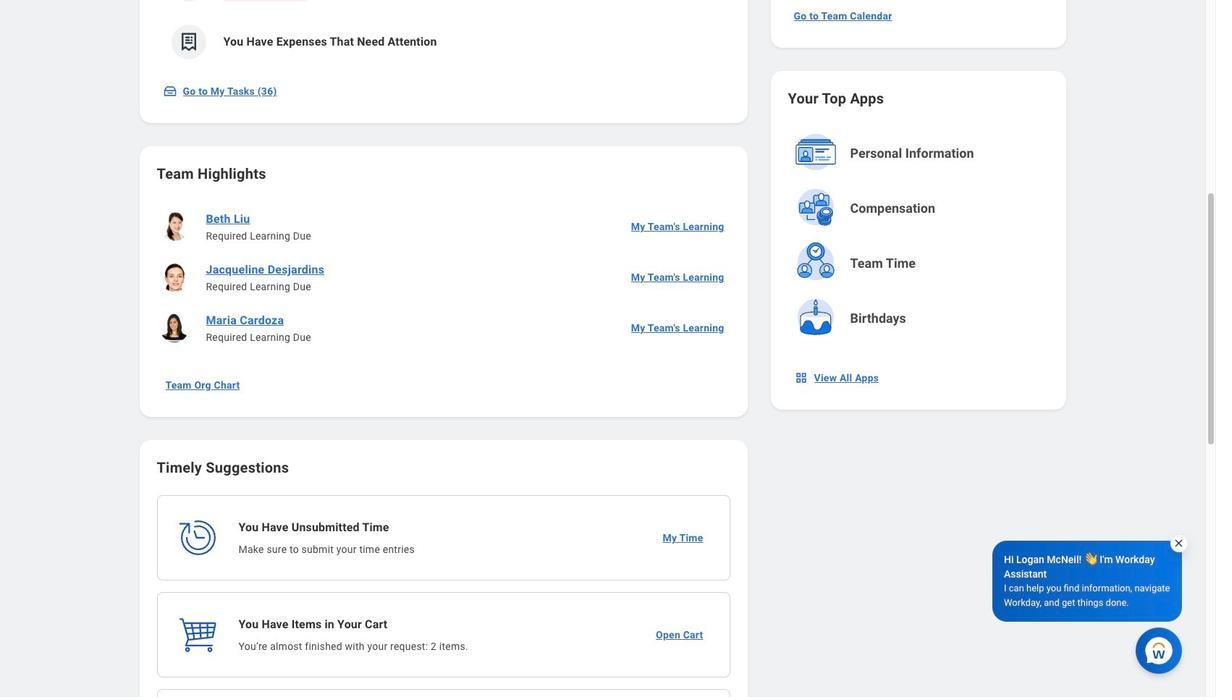 Task type: describe. For each thing, give the bounding box(es) containing it.
2 list from the top
[[157, 201, 730, 353]]

x image
[[1174, 538, 1185, 549]]

nbox image
[[794, 371, 809, 385]]

dashboard expenses image
[[178, 31, 200, 53]]



Task type: locate. For each thing, give the bounding box(es) containing it.
1 list from the top
[[157, 0, 730, 71]]

inbox image
[[163, 84, 177, 98]]

0 vertical spatial list
[[157, 0, 730, 71]]

list
[[157, 0, 730, 71], [157, 201, 730, 353]]

1 vertical spatial list
[[157, 201, 730, 353]]



Task type: vqa. For each thing, say whether or not it's contained in the screenshot.
list to the top
yes



